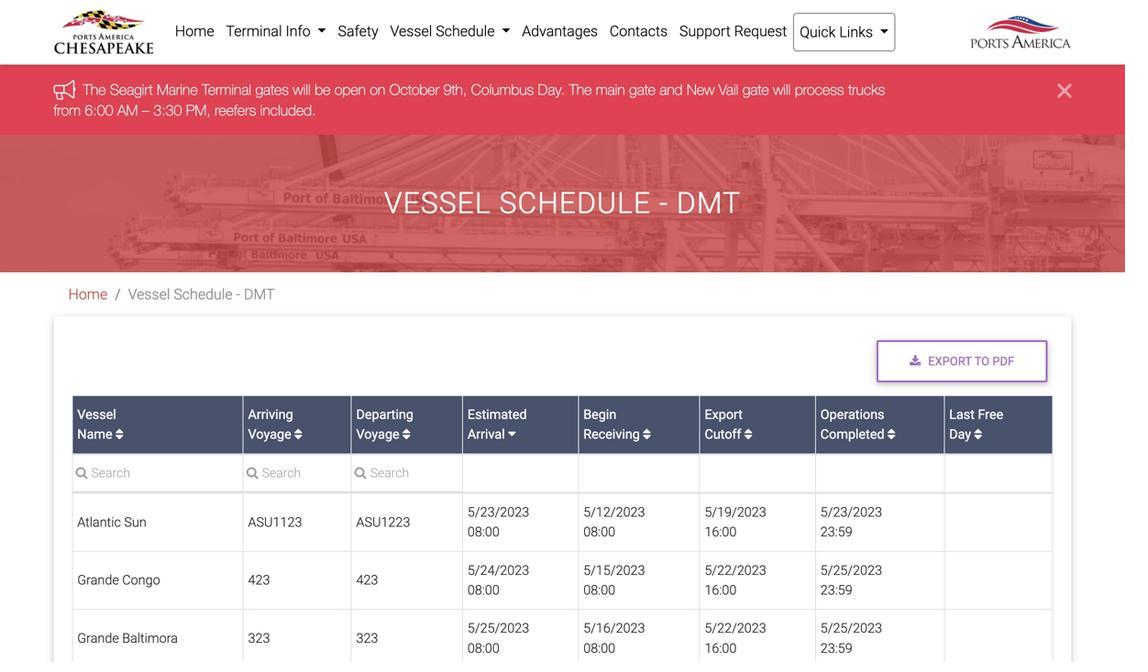 Task type: locate. For each thing, give the bounding box(es) containing it.
1 horizontal spatial the
[[569, 81, 592, 98]]

08:00 inside 5/23/2023 08:00
[[468, 524, 500, 540]]

columbus
[[471, 81, 534, 98]]

grande for grande congo
[[77, 573, 119, 588]]

1 23:59 from the top
[[821, 524, 853, 540]]

5/25/2023 for 5/16/2023
[[821, 621, 883, 636]]

1 gate from the left
[[629, 81, 656, 98]]

-
[[660, 186, 669, 221], [236, 286, 240, 303]]

support
[[680, 22, 731, 40]]

08:00 down the 5/24/2023
[[468, 582, 500, 598]]

voyage
[[248, 427, 291, 442], [356, 427, 400, 442]]

completed
[[821, 427, 885, 442]]

1 vertical spatial terminal
[[202, 81, 251, 98]]

export left to
[[929, 354, 972, 368]]

terminal info link
[[220, 13, 332, 50]]

vessel name
[[77, 407, 116, 442]]

0 horizontal spatial 323
[[248, 631, 270, 646]]

5/22/2023 16:00 for 5/15/2023
[[705, 563, 767, 598]]

08:00 for 5/15/2023 08:00
[[584, 582, 616, 598]]

will left "be"
[[293, 81, 311, 98]]

08:00 down 5/12/2023
[[584, 524, 616, 540]]

0 horizontal spatial will
[[293, 81, 311, 98]]

423 down asu1123
[[248, 573, 270, 588]]

0 horizontal spatial 5/23/2023
[[468, 505, 529, 520]]

2 16:00 from the top
[[705, 582, 737, 598]]

5/25/2023
[[821, 563, 883, 578], [468, 621, 529, 636], [821, 621, 883, 636]]

2 5/23/2023 from the left
[[821, 505, 883, 520]]

1 vertical spatial 23:59
[[821, 582, 853, 598]]

voyage for departing voyage
[[356, 427, 400, 442]]

0 vertical spatial schedule
[[436, 22, 495, 40]]

home link
[[169, 13, 220, 50], [68, 286, 108, 303]]

3:30
[[153, 101, 182, 119]]

the up 6:00
[[83, 81, 106, 98]]

name
[[77, 427, 113, 442]]

trucks
[[849, 81, 886, 98]]

safety
[[338, 22, 379, 40]]

2 voyage from the left
[[356, 427, 400, 442]]

voyage for arriving voyage
[[248, 427, 291, 442]]

2 5/25/2023 23:59 from the top
[[821, 621, 883, 656]]

1 vertical spatial home link
[[68, 286, 108, 303]]

1 vertical spatial dmt
[[244, 286, 275, 303]]

advantages link
[[516, 13, 604, 50]]

1 5/23/2023 from the left
[[468, 505, 529, 520]]

contacts
[[610, 22, 668, 40]]

will left process on the top right of the page
[[773, 81, 791, 98]]

vessel schedule
[[390, 22, 498, 40]]

1 horizontal spatial 423
[[356, 573, 378, 588]]

5/25/2023 23:59
[[821, 563, 883, 598], [821, 621, 883, 656]]

2 vertical spatial 23:59
[[821, 641, 853, 656]]

1 5/22/2023 from the top
[[705, 563, 767, 578]]

1 horizontal spatial home link
[[169, 13, 220, 50]]

schedule
[[436, 22, 495, 40], [500, 186, 651, 221], [174, 286, 233, 303]]

departing voyage
[[356, 407, 414, 442]]

grande left congo
[[77, 573, 119, 588]]

quick links link
[[793, 13, 896, 51]]

and
[[660, 81, 683, 98]]

0 horizontal spatial voyage
[[248, 427, 291, 442]]

close image
[[1058, 79, 1072, 101]]

export cutoff
[[705, 407, 743, 442]]

5/16/2023 08:00
[[584, 621, 645, 656]]

gate right vail on the right of page
[[743, 81, 769, 98]]

home
[[175, 22, 214, 40], [68, 286, 108, 303]]

0 horizontal spatial export
[[705, 407, 743, 423]]

1 grande from the top
[[77, 573, 119, 588]]

2 horizontal spatial schedule
[[500, 186, 651, 221]]

1 horizontal spatial 323
[[356, 631, 378, 646]]

0 vertical spatial 5/22/2023 16:00
[[705, 563, 767, 598]]

23:59 inside 5/23/2023 23:59
[[821, 524, 853, 540]]

gates
[[255, 81, 289, 98]]

receiving
[[584, 427, 640, 442]]

1 horizontal spatial 5/23/2023
[[821, 505, 883, 520]]

atlantic sun
[[77, 514, 147, 530]]

dmt
[[677, 186, 741, 221], [244, 286, 275, 303]]

voyage down "arriving"
[[248, 427, 291, 442]]

grande for grande baltimora
[[77, 631, 119, 646]]

1 vertical spatial 5/22/2023
[[705, 621, 767, 636]]

5/25/2023 23:59 for 5/15/2023
[[821, 563, 883, 598]]

gate left and
[[629, 81, 656, 98]]

08:00 inside 5/16/2023 08:00
[[584, 641, 616, 656]]

1 horizontal spatial home
[[175, 22, 214, 40]]

None field
[[73, 465, 243, 492], [244, 465, 351, 492], [352, 465, 462, 492], [73, 465, 243, 492], [244, 465, 351, 492], [352, 465, 462, 492]]

16:00 for 5/15/2023 08:00
[[705, 582, 737, 598]]

5/24/2023
[[468, 563, 529, 578]]

0 vertical spatial dmt
[[677, 186, 741, 221]]

1 vertical spatial 5/25/2023 23:59
[[821, 621, 883, 656]]

to
[[975, 354, 990, 368]]

423
[[248, 573, 270, 588], [356, 573, 378, 588]]

arriving
[[248, 407, 293, 423]]

will
[[293, 81, 311, 98], [773, 81, 791, 98]]

terminal up reefers
[[202, 81, 251, 98]]

quick links
[[800, 23, 877, 41]]

3 23:59 from the top
[[821, 641, 853, 656]]

1 16:00 from the top
[[705, 524, 737, 540]]

5/23/2023
[[468, 505, 529, 520], [821, 505, 883, 520]]

5/22/2023 16:00 for 5/16/2023
[[705, 621, 767, 656]]

1 horizontal spatial -
[[660, 186, 669, 221]]

2 423 from the left
[[356, 573, 378, 588]]

16:00 for 5/16/2023 08:00
[[705, 641, 737, 656]]

grande left baltimora
[[77, 631, 119, 646]]

5/23/2023 up the 5/24/2023
[[468, 505, 529, 520]]

08:00 inside 5/12/2023 08:00
[[584, 524, 616, 540]]

1 voyage from the left
[[248, 427, 291, 442]]

1 horizontal spatial will
[[773, 81, 791, 98]]

08:00 for 5/24/2023 08:00
[[468, 582, 500, 598]]

5/23/2023 down completed
[[821, 505, 883, 520]]

0 horizontal spatial schedule
[[174, 286, 233, 303]]

0 vertical spatial 23:59
[[821, 524, 853, 540]]

0 horizontal spatial -
[[236, 286, 240, 303]]

2 23:59 from the top
[[821, 582, 853, 598]]

included.
[[260, 101, 316, 119]]

estimated arrival
[[468, 407, 527, 442]]

1 horizontal spatial export
[[929, 354, 972, 368]]

voyage down departing
[[356, 427, 400, 442]]

423 down asu1223
[[356, 573, 378, 588]]

1 vertical spatial 16:00
[[705, 582, 737, 598]]

2 323 from the left
[[356, 631, 378, 646]]

08:00 down 5/16/2023
[[584, 641, 616, 656]]

terminal
[[226, 22, 282, 40], [202, 81, 251, 98]]

2 grande from the top
[[77, 631, 119, 646]]

2 will from the left
[[773, 81, 791, 98]]

0 vertical spatial 16:00
[[705, 524, 737, 540]]

export
[[929, 354, 972, 368], [705, 407, 743, 423]]

08:00 up the 5/24/2023
[[468, 524, 500, 540]]

the right day.
[[569, 81, 592, 98]]

1 horizontal spatial vessel schedule - dmt
[[384, 186, 741, 221]]

0 horizontal spatial 423
[[248, 573, 270, 588]]

16:00 inside "5/19/2023 16:00"
[[705, 524, 737, 540]]

08:00 inside 5/25/2023 08:00
[[468, 641, 500, 656]]

seagirt
[[110, 81, 153, 98]]

2 5/22/2023 from the top
[[705, 621, 767, 636]]

last free day
[[950, 407, 1004, 442]]

0 vertical spatial -
[[660, 186, 669, 221]]

1 horizontal spatial voyage
[[356, 427, 400, 442]]

request
[[735, 22, 787, 40]]

23:59
[[821, 524, 853, 540], [821, 582, 853, 598], [821, 641, 853, 656]]

1 5/25/2023 23:59 from the top
[[821, 563, 883, 598]]

voyage inside departing voyage
[[356, 427, 400, 442]]

3 16:00 from the top
[[705, 641, 737, 656]]

0 vertical spatial home link
[[169, 13, 220, 50]]

0 vertical spatial home
[[175, 22, 214, 40]]

estimated
[[468, 407, 527, 423]]

5/25/2023 for 5/15/2023
[[821, 563, 883, 578]]

2 vertical spatial 16:00
[[705, 641, 737, 656]]

main
[[596, 81, 625, 98]]

vessel
[[390, 22, 432, 40], [384, 186, 491, 221], [128, 286, 170, 303], [77, 407, 116, 423]]

am
[[117, 101, 138, 119]]

grande
[[77, 573, 119, 588], [77, 631, 119, 646]]

export for export cutoff
[[705, 407, 743, 423]]

08:00 inside 5/15/2023 08:00
[[584, 582, 616, 598]]

0 horizontal spatial vessel schedule - dmt
[[128, 286, 275, 303]]

08:00 down 5/15/2023 at the bottom of the page
[[584, 582, 616, 598]]

23:59 for 5/15/2023 08:00
[[821, 582, 853, 598]]

5/22/2023 16:00
[[705, 563, 767, 598], [705, 621, 767, 656]]

day
[[950, 427, 972, 442]]

0 horizontal spatial home
[[68, 286, 108, 303]]

1 vertical spatial grande
[[77, 631, 119, 646]]

vessel schedule - dmt
[[384, 186, 741, 221], [128, 286, 275, 303]]

1 5/22/2023 16:00 from the top
[[705, 563, 767, 598]]

08:00 inside 5/24/2023 08:00
[[468, 582, 500, 598]]

terminal left info
[[226, 22, 282, 40]]

october
[[390, 81, 439, 98]]

0 vertical spatial 5/25/2023 23:59
[[821, 563, 883, 598]]

1 vertical spatial home
[[68, 286, 108, 303]]

5/12/2023
[[584, 505, 645, 520]]

1 vertical spatial 5/22/2023 16:00
[[705, 621, 767, 656]]

0 horizontal spatial the
[[83, 81, 106, 98]]

1 will from the left
[[293, 81, 311, 98]]

contacts link
[[604, 13, 674, 50]]

23:59 for 5/16/2023 08:00
[[821, 641, 853, 656]]

the seagirt marine terminal gates will be open on october 9th, columbus day. the main gate and new vail gate will process trucks from 6:00 am – 3:30 pm, reefers included. alert
[[0, 65, 1126, 135]]

0 vertical spatial grande
[[77, 573, 119, 588]]

1 horizontal spatial gate
[[743, 81, 769, 98]]

08:00 for 5/12/2023 08:00
[[584, 524, 616, 540]]

0 vertical spatial 5/22/2023
[[705, 563, 767, 578]]

1 vertical spatial export
[[705, 407, 743, 423]]

0 horizontal spatial gate
[[629, 81, 656, 98]]

08:00 down 5/24/2023 08:00
[[468, 641, 500, 656]]

08:00 for 5/16/2023 08:00
[[584, 641, 616, 656]]

2 5/22/2023 16:00 from the top
[[705, 621, 767, 656]]

0 horizontal spatial dmt
[[244, 286, 275, 303]]

gate
[[629, 81, 656, 98], [743, 81, 769, 98]]

08:00
[[468, 524, 500, 540], [584, 524, 616, 540], [468, 582, 500, 598], [584, 582, 616, 598], [468, 641, 500, 656], [584, 641, 616, 656]]

16:00
[[705, 524, 737, 540], [705, 582, 737, 598], [705, 641, 737, 656]]

5/22/2023
[[705, 563, 767, 578], [705, 621, 767, 636]]

voyage inside "arriving voyage"
[[248, 427, 291, 442]]

be
[[315, 81, 331, 98]]

323
[[248, 631, 270, 646], [356, 631, 378, 646]]

export up cutoff
[[705, 407, 743, 423]]

0 vertical spatial export
[[929, 354, 972, 368]]



Task type: describe. For each thing, give the bounding box(es) containing it.
1 horizontal spatial dmt
[[677, 186, 741, 221]]

process
[[795, 81, 845, 98]]

1 vertical spatial vessel schedule - dmt
[[128, 286, 275, 303]]

–
[[142, 101, 149, 119]]

1 423 from the left
[[248, 573, 270, 588]]

0 vertical spatial terminal
[[226, 22, 282, 40]]

08:00 for 5/23/2023 08:00
[[468, 524, 500, 540]]

2 gate from the left
[[743, 81, 769, 98]]

terminal inside the seagirt marine terminal gates will be open on october 9th, columbus day. the main gate and new vail gate will process trucks from 6:00 am – 3:30 pm, reefers included.
[[202, 81, 251, 98]]

16:00 for 5/12/2023 08:00
[[705, 524, 737, 540]]

5/25/2023 08:00
[[468, 621, 529, 656]]

the seagirt marine terminal gates will be open on october 9th, columbus day. the main gate and new vail gate will process trucks from 6:00 am – 3:30 pm, reefers included. link
[[54, 81, 886, 119]]

5/25/2023 23:59 for 5/16/2023
[[821, 621, 883, 656]]

marine
[[157, 81, 198, 98]]

free
[[978, 407, 1004, 423]]

1 horizontal spatial schedule
[[436, 22, 495, 40]]

begin
[[584, 407, 617, 423]]

open
[[335, 81, 366, 98]]

2 vertical spatial schedule
[[174, 286, 233, 303]]

departing
[[356, 407, 414, 423]]

info
[[286, 22, 311, 40]]

1 323 from the left
[[248, 631, 270, 646]]

5/23/2023 for 23:59
[[821, 505, 883, 520]]

pm,
[[186, 101, 211, 119]]

bullhorn image
[[54, 80, 83, 99]]

cutoff
[[705, 427, 742, 442]]

asu1123
[[248, 514, 302, 530]]

safety link
[[332, 13, 384, 50]]

sun
[[124, 514, 147, 530]]

6:00
[[85, 101, 113, 119]]

congo
[[122, 573, 160, 588]]

reefers
[[215, 101, 256, 119]]

grande baltimora
[[77, 631, 178, 646]]

23:59 for 5/12/2023 08:00
[[821, 524, 853, 540]]

5/16/2023
[[584, 621, 645, 636]]

export for export to pdf
[[929, 354, 972, 368]]

support request link
[[674, 13, 793, 50]]

5/22/2023 for 5/15/2023 08:00
[[705, 563, 767, 578]]

5/15/2023
[[584, 563, 645, 578]]

operations completed
[[821, 407, 885, 442]]

operations
[[821, 407, 885, 423]]

day.
[[538, 81, 565, 98]]

5/22/2023 for 5/16/2023 08:00
[[705, 621, 767, 636]]

the seagirt marine terminal gates will be open on october 9th, columbus day. the main gate and new vail gate will process trucks from 6:00 am – 3:30 pm, reefers included.
[[54, 81, 886, 119]]

atlantic
[[77, 514, 121, 530]]

advantages
[[522, 22, 598, 40]]

quick
[[800, 23, 836, 41]]

9th,
[[444, 81, 467, 98]]

0 horizontal spatial home link
[[68, 286, 108, 303]]

5/19/2023 16:00
[[705, 505, 767, 540]]

5/23/2023 23:59
[[821, 505, 883, 540]]

1 vertical spatial schedule
[[500, 186, 651, 221]]

2 the from the left
[[569, 81, 592, 98]]

terminal info
[[226, 22, 314, 40]]

08:00 for 5/25/2023 08:00
[[468, 641, 500, 656]]

pdf
[[993, 354, 1015, 368]]

5/19/2023
[[705, 505, 767, 520]]

5/12/2023 08:00
[[584, 505, 645, 540]]

begin receiving
[[584, 407, 640, 442]]

export to pdf link
[[877, 341, 1048, 383]]

grande congo
[[77, 573, 160, 588]]

export to pdf
[[929, 354, 1015, 368]]

links
[[840, 23, 873, 41]]

0 vertical spatial vessel schedule - dmt
[[384, 186, 741, 221]]

1 the from the left
[[83, 81, 106, 98]]

vessel schedule link
[[384, 13, 516, 50]]

download image
[[910, 356, 921, 368]]

from
[[54, 101, 81, 119]]

5/24/2023 08:00
[[468, 563, 529, 598]]

arrival
[[468, 427, 505, 442]]

vail
[[719, 81, 739, 98]]

5/23/2023 for 08:00
[[468, 505, 529, 520]]

5/15/2023 08:00
[[584, 563, 645, 598]]

arriving voyage
[[248, 407, 295, 442]]

last
[[950, 407, 975, 423]]

support request
[[680, 22, 787, 40]]

asu1223
[[356, 514, 410, 530]]

baltimora
[[122, 631, 178, 646]]

new
[[687, 81, 715, 98]]

1 vertical spatial -
[[236, 286, 240, 303]]

on
[[370, 81, 386, 98]]

5/23/2023 08:00
[[468, 505, 529, 540]]



Task type: vqa. For each thing, say whether or not it's contained in the screenshot.
fourth mt from left
no



